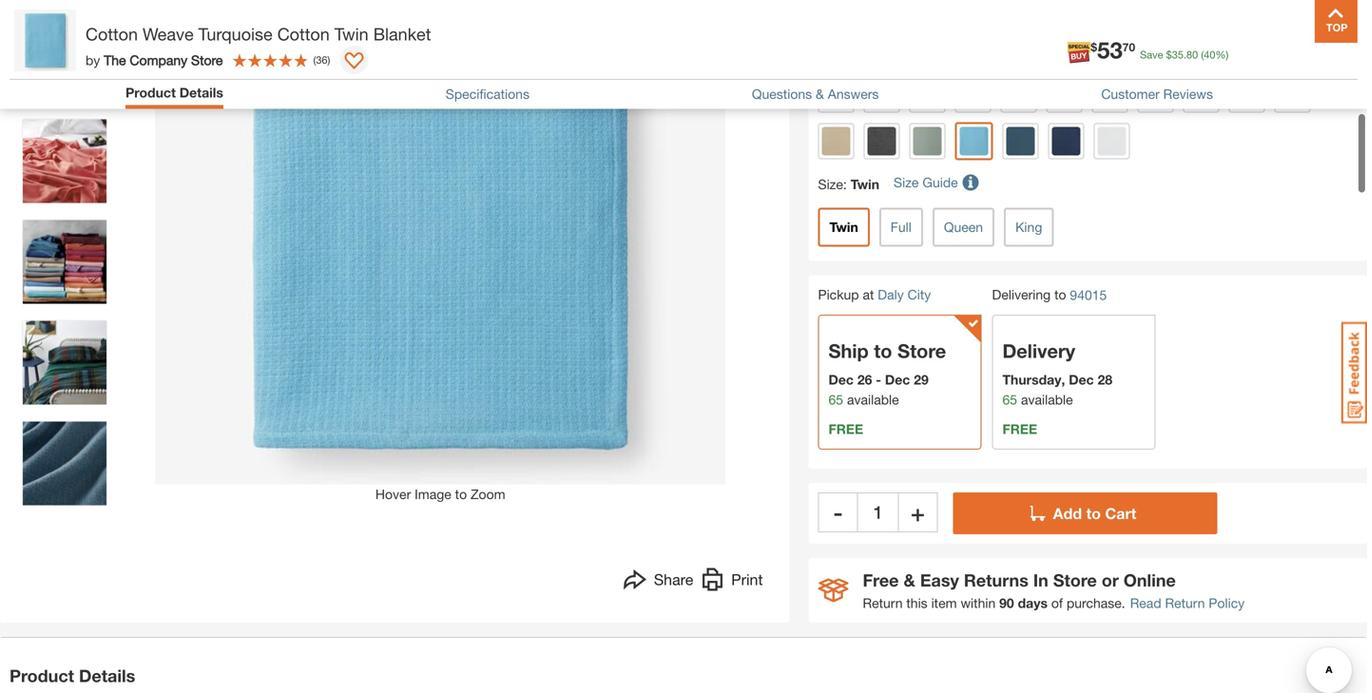 Task type: locate. For each thing, give the bounding box(es) containing it.
available down thursday,
[[1021, 392, 1073, 407]]

0 vertical spatial details
[[180, 85, 223, 100]]

or
[[1102, 570, 1119, 591]]

& for questions
[[816, 86, 824, 102]]

1 horizontal spatial free
[[1003, 421, 1038, 437]]

product
[[125, 85, 176, 100], [10, 666, 74, 686]]

size
[[894, 175, 919, 190], [818, 176, 843, 192]]

twin down :
[[830, 219, 859, 235]]

$ left .
[[1167, 49, 1172, 61]]

twin right :
[[851, 176, 880, 192]]

1 vertical spatial store
[[898, 339, 946, 362]]

white image
[[1098, 127, 1126, 156]]

0 horizontal spatial free
[[829, 421, 864, 437]]

70
[[1123, 40, 1136, 54]]

hover
[[376, 486, 411, 502]]

thyme image
[[913, 127, 942, 156]]

customer reviews button
[[1102, 86, 1214, 102], [1102, 86, 1214, 102]]

to for ship
[[874, 339, 893, 362]]

hover image to zoom button
[[155, 0, 726, 504]]

0 vertical spatial &
[[816, 86, 824, 102]]

blanket
[[373, 24, 431, 44]]

store inside free & easy returns in store or online return this item within 90 days of purchase. read return policy
[[1054, 570, 1097, 591]]

mineral gray image
[[1187, 80, 1216, 109]]

city
[[908, 287, 931, 302]]

blush image
[[868, 80, 896, 109]]

$
[[1091, 40, 1098, 54], [1167, 49, 1172, 61]]

available inside the delivery thursday, dec 28 65 available
[[1021, 392, 1073, 407]]

print button
[[701, 568, 763, 596]]

item
[[932, 595, 957, 611]]

65 inside the delivery thursday, dec 28 65 available
[[1003, 392, 1018, 407]]

0 horizontal spatial 65
[[829, 392, 844, 407]]

1 65 from the left
[[829, 392, 844, 407]]

1 horizontal spatial &
[[904, 570, 916, 591]]

1 horizontal spatial dec
[[885, 372, 910, 387]]

0 vertical spatial store
[[191, 52, 223, 68]]

customer
[[1102, 86, 1160, 102]]

size inside button
[[894, 175, 919, 190]]

2 vertical spatial store
[[1054, 570, 1097, 591]]

to right add
[[1087, 504, 1101, 523]]

1 horizontal spatial $
[[1167, 49, 1172, 61]]

store inside ship to store dec 26 - dec 29 65 available
[[898, 339, 946, 362]]

1 horizontal spatial -
[[876, 372, 882, 387]]

- right '26'
[[876, 372, 882, 387]]

53
[[1098, 36, 1123, 63]]

.
[[1184, 49, 1187, 61]]

0 horizontal spatial size
[[818, 176, 843, 192]]

( left the ')'
[[313, 54, 316, 66]]

store down turquoise at the top
[[191, 52, 223, 68]]

- button
[[818, 493, 858, 533]]

$ 53 70
[[1091, 36, 1136, 63]]

size guide
[[894, 175, 958, 190]]

ship
[[829, 339, 869, 362]]

1 horizontal spatial available
[[1021, 392, 1073, 407]]

caret image
[[1329, 669, 1344, 684]]

1 free from the left
[[829, 421, 864, 437]]

dec left 28
[[1069, 372, 1094, 387]]

35
[[1172, 49, 1184, 61]]

to inside delivering to 94015
[[1055, 287, 1067, 302]]

specifications
[[446, 86, 530, 102]]

1 vertical spatial product details
[[10, 666, 135, 686]]

free & easy returns in store or online return this item within 90 days of purchase. read return policy
[[863, 570, 1245, 611]]

0 horizontal spatial &
[[816, 86, 824, 102]]

store up 29 on the right bottom of the page
[[898, 339, 946, 362]]

0 horizontal spatial return
[[863, 595, 903, 611]]

65 inside ship to store dec 26 - dec 29 65 available
[[829, 392, 844, 407]]

available down '26'
[[847, 392, 899, 407]]

product details button
[[125, 85, 223, 104], [125, 85, 223, 100], [0, 638, 1368, 693]]

& for free
[[904, 570, 916, 591]]

1 horizontal spatial product
[[125, 85, 176, 100]]

+
[[911, 499, 925, 526]]

26
[[858, 372, 872, 387]]

0 vertical spatial -
[[876, 372, 882, 387]]

to for add
[[1087, 504, 1101, 523]]

-
[[876, 372, 882, 387], [834, 499, 843, 526]]

1 cotton from the left
[[86, 24, 138, 44]]

details
[[180, 85, 223, 100], [79, 666, 135, 686]]

( right 80
[[1201, 49, 1204, 61]]

turquoise image
[[960, 127, 989, 156]]

return right read on the right of page
[[1165, 595, 1205, 611]]

sand image
[[822, 127, 851, 156]]

1 horizontal spatial cotton
[[277, 24, 330, 44]]

%)
[[1216, 49, 1229, 61]]

to inside ship to store dec 26 - dec 29 65 available
[[874, 339, 893, 362]]

to
[[1055, 287, 1067, 302], [874, 339, 893, 362], [455, 486, 467, 502], [1087, 504, 1101, 523]]

0 horizontal spatial store
[[191, 52, 223, 68]]

dec left '26'
[[829, 372, 854, 387]]

0 horizontal spatial dec
[[829, 372, 854, 387]]

$ left 70
[[1091, 40, 1098, 54]]

to right ship
[[874, 339, 893, 362]]

)
[[328, 54, 330, 66]]

return
[[863, 595, 903, 611], [1165, 595, 1205, 611]]

free down thursday,
[[1003, 421, 1038, 437]]

& inside free & easy returns in store or online return this item within 90 days of purchase. read return policy
[[904, 570, 916, 591]]

dec left 29 on the right bottom of the page
[[885, 372, 910, 387]]

- up icon
[[834, 499, 843, 526]]

65
[[829, 392, 844, 407], [1003, 392, 1018, 407]]

save $ 35 . 80 ( 40 %)
[[1140, 49, 1229, 61]]

65 down ship
[[829, 392, 844, 407]]

0 horizontal spatial -
[[834, 499, 843, 526]]

& up this
[[904, 570, 916, 591]]

the company store bed blankets ko33 t turquoise a0.3 image
[[23, 220, 107, 304]]

to for delivering
[[1055, 287, 1067, 302]]

free down '26'
[[829, 421, 864, 437]]

3 dec from the left
[[1069, 372, 1094, 387]]

1 vertical spatial -
[[834, 499, 843, 526]]

&
[[816, 86, 824, 102], [904, 570, 916, 591]]

1 horizontal spatial return
[[1165, 595, 1205, 611]]

2 horizontal spatial store
[[1054, 570, 1097, 591]]

cotton up the at the top
[[86, 24, 138, 44]]

65 down thursday,
[[1003, 392, 1018, 407]]

2 horizontal spatial dec
[[1069, 372, 1094, 387]]

1 horizontal spatial store
[[898, 339, 946, 362]]

read return policy link
[[1130, 593, 1245, 613]]

twin up display icon
[[334, 24, 369, 44]]

questions & answers button
[[752, 86, 879, 102], [752, 86, 879, 102]]

questions & answers
[[752, 86, 879, 102]]

size down sand icon
[[818, 176, 843, 192]]

full button
[[879, 208, 923, 247]]

0 horizontal spatial available
[[847, 392, 899, 407]]

1 horizontal spatial 65
[[1003, 392, 1018, 407]]

full
[[891, 219, 912, 235]]

daly city button
[[878, 287, 931, 302]]

this
[[907, 595, 928, 611]]

None field
[[858, 493, 898, 533]]

by the company store
[[86, 52, 223, 68]]

within
[[961, 595, 996, 611]]

cotton
[[86, 24, 138, 44], [277, 24, 330, 44]]

cart
[[1105, 504, 1137, 523]]

2 free from the left
[[1003, 421, 1038, 437]]

return down free
[[863, 595, 903, 611]]

dec
[[829, 372, 854, 387], [885, 372, 910, 387], [1069, 372, 1094, 387]]

turquoise
[[198, 24, 273, 44]]

cotton up the ( 36 )
[[277, 24, 330, 44]]

- inside button
[[834, 499, 843, 526]]

store
[[191, 52, 223, 68], [898, 339, 946, 362], [1054, 570, 1097, 591]]

0 vertical spatial twin
[[334, 24, 369, 44]]

store up of
[[1054, 570, 1097, 591]]

easy
[[920, 570, 959, 591]]

guide
[[923, 175, 958, 190]]

0 horizontal spatial cotton
[[86, 24, 138, 44]]

weave
[[143, 24, 194, 44]]

2 65 from the left
[[1003, 392, 1018, 407]]

- inside ship to store dec 26 - dec 29 65 available
[[876, 372, 882, 387]]

0 horizontal spatial $
[[1091, 40, 1098, 54]]

company
[[130, 52, 187, 68]]

1 vertical spatial details
[[79, 666, 135, 686]]

marine blue image
[[1142, 80, 1170, 109]]

the company store bed blankets ko33 t turquoise 40.2 image
[[23, 119, 107, 203]]

to left 94015
[[1055, 287, 1067, 302]]

2 available from the left
[[1021, 392, 1073, 407]]

29
[[914, 372, 929, 387]]

reviews
[[1164, 86, 1214, 102]]

1 horizontal spatial size
[[894, 175, 919, 190]]

1 vertical spatial &
[[904, 570, 916, 591]]

& left answers
[[816, 86, 824, 102]]

1 vertical spatial product
[[10, 666, 74, 686]]

1 vertical spatial twin
[[851, 176, 880, 192]]

1 available from the left
[[847, 392, 899, 407]]

2 vertical spatial twin
[[830, 219, 859, 235]]

the company store bed blankets ko33 t turquoise e1.1 image
[[23, 18, 107, 102]]

policy
[[1209, 595, 1245, 611]]

size left guide
[[894, 175, 919, 190]]

customer reviews
[[1102, 86, 1214, 102]]

online
[[1124, 570, 1176, 591]]

zoom
[[471, 486, 506, 502]]



Task type: describe. For each thing, give the bounding box(es) containing it.
1 horizontal spatial details
[[180, 85, 223, 100]]

pickup
[[818, 287, 859, 302]]

40
[[1204, 49, 1216, 61]]

add to cart button
[[953, 493, 1218, 534]]

the company store bed blankets ko33 t turquoise 4f.5 image
[[23, 422, 107, 505]]

2 dec from the left
[[885, 372, 910, 387]]

mocha image
[[1096, 80, 1125, 109]]

questions
[[752, 86, 812, 102]]

94015 link
[[1070, 285, 1107, 305]]

answers
[[828, 86, 879, 102]]

delivery thursday, dec 28 65 available
[[1003, 339, 1113, 407]]

slate gray image
[[868, 127, 896, 156]]

delivering to 94015
[[992, 287, 1107, 303]]

queen button
[[933, 208, 995, 247]]

image
[[415, 486, 452, 502]]

teal image
[[1007, 127, 1035, 156]]

twin button
[[818, 208, 870, 247]]

size : twin
[[818, 176, 880, 192]]

by
[[86, 52, 100, 68]]

size for size : twin
[[818, 176, 843, 192]]

0 horizontal spatial details
[[79, 666, 135, 686]]

pickup at daly city
[[818, 287, 931, 302]]

daly
[[878, 287, 904, 302]]

hover image to zoom
[[376, 486, 506, 502]]

delivery
[[1003, 339, 1076, 362]]

delivering
[[992, 287, 1051, 302]]

available inside ship to store dec 26 - dec 29 65 available
[[847, 392, 899, 407]]

ship to store dec 26 - dec 29 65 available
[[829, 339, 946, 407]]

0 horizontal spatial product
[[10, 666, 74, 686]]

size guide button
[[894, 165, 982, 200]]

read
[[1130, 595, 1162, 611]]

days
[[1018, 595, 1048, 611]]

add to cart
[[1053, 504, 1137, 523]]

thursday,
[[1003, 372, 1065, 387]]

true navy image
[[1052, 127, 1081, 156]]

icon image
[[818, 579, 849, 602]]

add
[[1053, 504, 1082, 523]]

to left "zoom"
[[455, 486, 467, 502]]

the
[[104, 52, 126, 68]]

36
[[316, 54, 328, 66]]

1 horizontal spatial (
[[1201, 49, 1204, 61]]

feedback link image
[[1342, 321, 1368, 424]]

in
[[1034, 570, 1049, 591]]

dec inside the delivery thursday, dec 28 65 available
[[1069, 372, 1094, 387]]

returns
[[964, 570, 1029, 591]]

cotton weave turquoise cotton twin blanket
[[86, 24, 431, 44]]

share button
[[624, 568, 694, 596]]

save
[[1140, 49, 1164, 61]]

auburn image
[[822, 80, 851, 109]]

0 vertical spatial product
[[125, 85, 176, 100]]

:
[[843, 176, 847, 192]]

product image image
[[14, 10, 76, 71]]

top button
[[1315, 0, 1358, 43]]

2 cotton from the left
[[277, 24, 330, 44]]

size for size guide
[[894, 175, 919, 190]]

1 dec from the left
[[829, 372, 854, 387]]

0 vertical spatial product details
[[125, 85, 223, 100]]

purchase.
[[1067, 595, 1126, 611]]

free for to
[[829, 421, 864, 437]]

0 horizontal spatial (
[[313, 54, 316, 66]]

1 return from the left
[[863, 595, 903, 611]]

2 return from the left
[[1165, 595, 1205, 611]]

( 36 )
[[313, 54, 330, 66]]

king
[[1016, 219, 1043, 235]]

display image
[[345, 52, 364, 71]]

king button
[[1004, 208, 1054, 247]]

94015
[[1070, 287, 1107, 303]]

at
[[863, 287, 874, 302]]

free
[[863, 570, 899, 591]]

$ inside '$ 53 70'
[[1091, 40, 1098, 54]]

28
[[1098, 372, 1113, 387]]

of
[[1052, 595, 1063, 611]]

free for thursday,
[[1003, 421, 1038, 437]]

share
[[654, 571, 694, 589]]

80
[[1187, 49, 1199, 61]]

queen
[[944, 219, 983, 235]]

90
[[1000, 595, 1014, 611]]

+ button
[[898, 493, 938, 533]]

twin inside button
[[830, 219, 859, 235]]

print
[[732, 571, 763, 589]]

the company store bed blankets ko33 t turquoise c3.4 image
[[23, 321, 107, 405]]



Task type: vqa. For each thing, say whether or not it's contained in the screenshot.
the top "orders"
no



